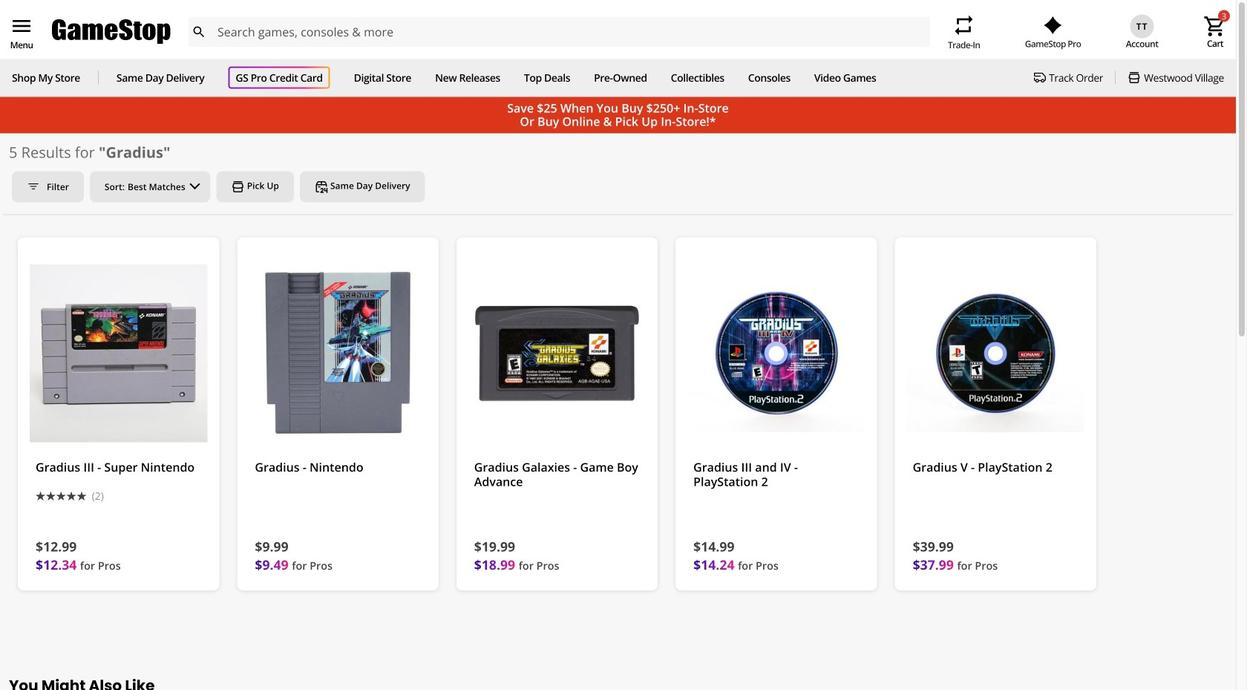 Task type: locate. For each thing, give the bounding box(es) containing it.
gamestop pro icon image
[[1044, 16, 1063, 34]]

gradius galaxies - game boy advance image
[[469, 264, 646, 442]]

None search field
[[188, 17, 931, 47]]

gradius iii - super nintendo image
[[30, 264, 208, 442]]

gradius - nintendo image
[[249, 264, 427, 442]]



Task type: vqa. For each thing, say whether or not it's contained in the screenshot.
text field
no



Task type: describe. For each thing, give the bounding box(es) containing it.
Search games, consoles & more search field
[[218, 17, 904, 47]]

gradius iii and iv - playstation 2 image
[[688, 264, 866, 442]]

gamestop image
[[52, 18, 171, 46]]

gradius v - playstation 2 image
[[907, 264, 1085, 442]]



